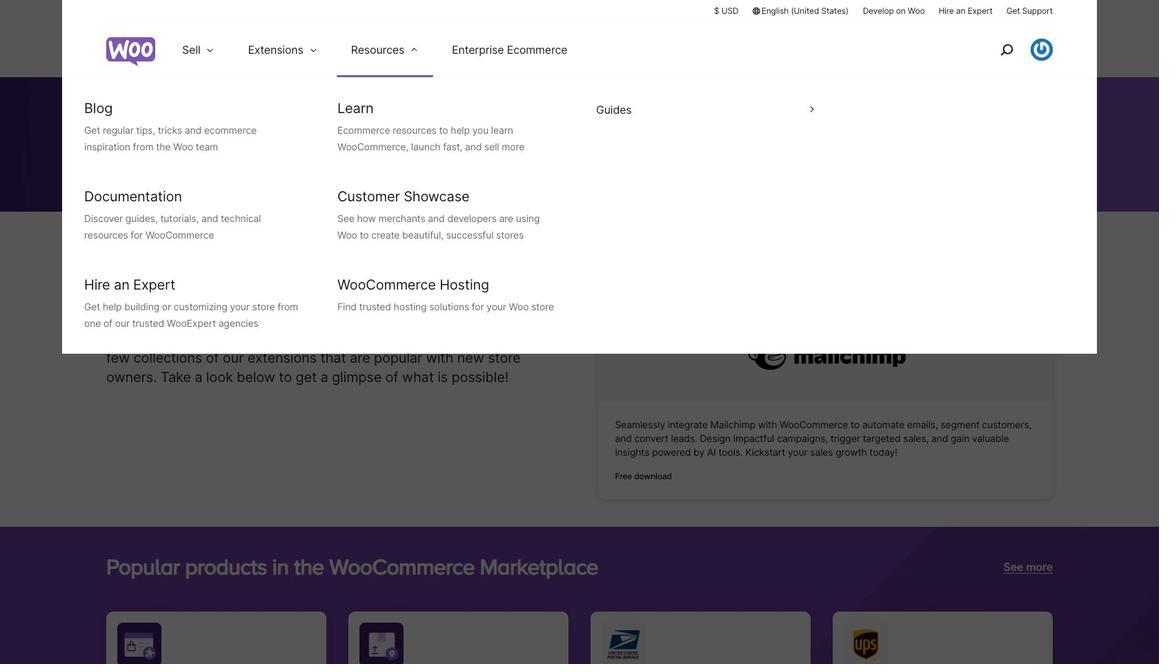 Task type: describe. For each thing, give the bounding box(es) containing it.
search image
[[996, 39, 1018, 61]]

service navigation menu element
[[971, 27, 1053, 72]]

open account menu image
[[1031, 39, 1053, 61]]



Task type: vqa. For each thing, say whether or not it's contained in the screenshot.
Get THE
no



